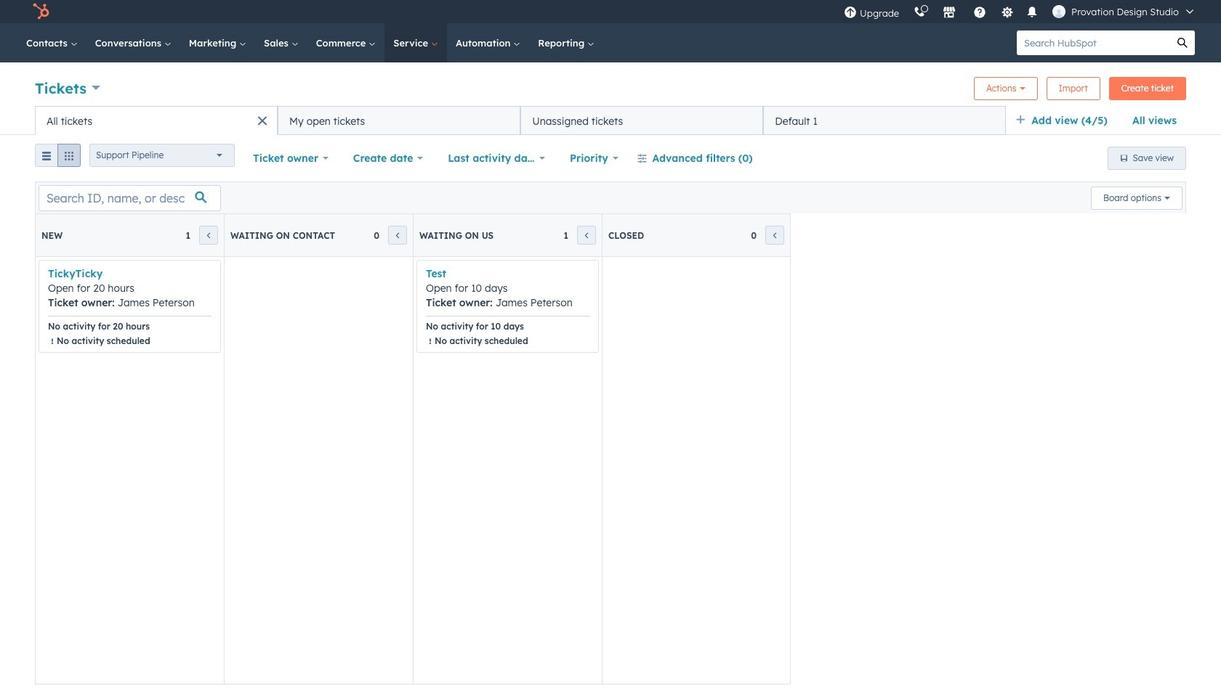 Task type: locate. For each thing, give the bounding box(es) containing it.
group
[[35, 144, 81, 173]]

james peterson image
[[1052, 5, 1066, 18]]

Search ID, name, or description search field
[[39, 185, 221, 211]]

menu
[[837, 0, 1204, 23]]

banner
[[35, 73, 1186, 106]]

Search HubSpot search field
[[1017, 31, 1170, 55]]



Task type: describe. For each thing, give the bounding box(es) containing it.
marketplaces image
[[943, 7, 956, 20]]



Task type: vqa. For each thing, say whether or not it's contained in the screenshot.
navigation
no



